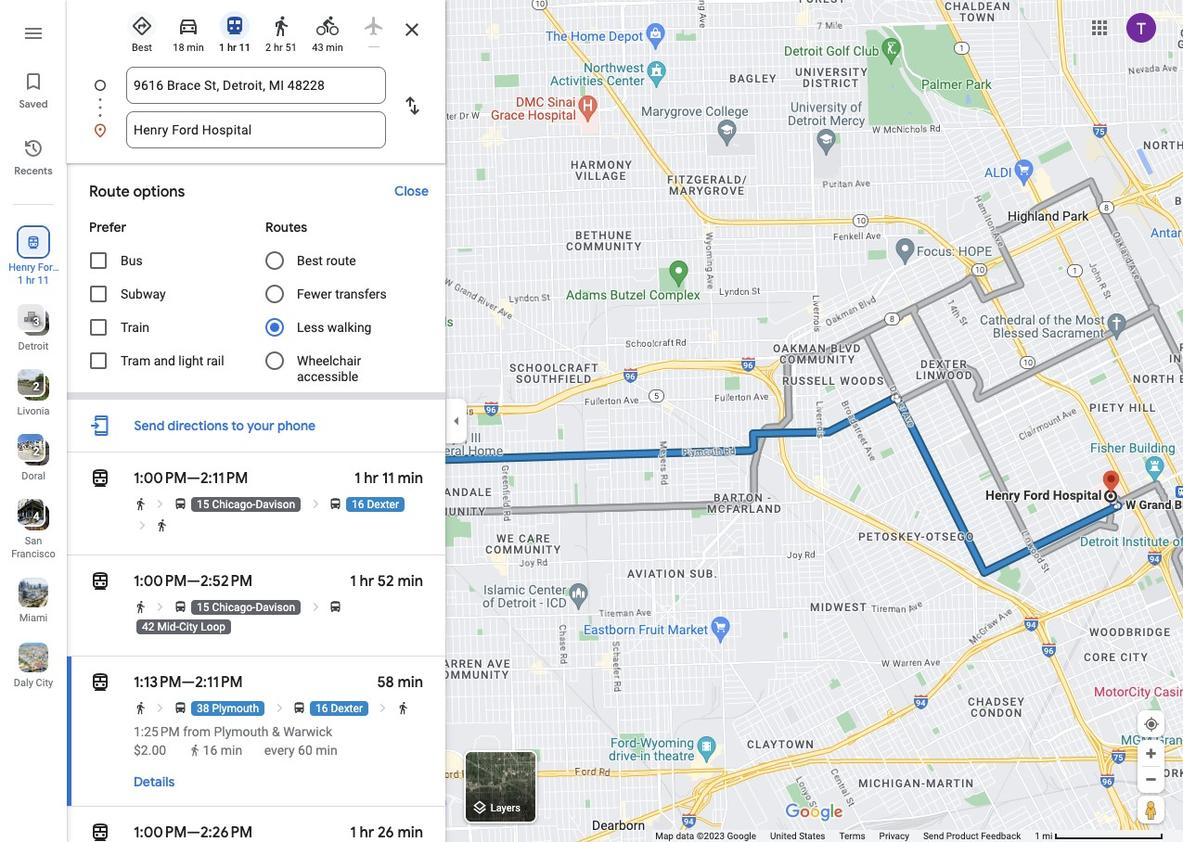 Task type: vqa. For each thing, say whether or not it's contained in the screenshot.


Task type: describe. For each thing, give the bounding box(es) containing it.
2 places element for doral
[[20, 444, 39, 460]]

and
[[154, 354, 175, 368]]

1:25 pm
[[134, 725, 180, 740]]

data
[[676, 832, 694, 842]]

warwick
[[283, 725, 332, 740]]

driving image
[[177, 15, 200, 37]]

zoom out image
[[1144, 773, 1158, 787]]

product
[[946, 832, 979, 842]]

bus
[[121, 253, 143, 268]]

15 chicago-davison for 2:11 pm
[[197, 498, 295, 511]]

google
[[727, 832, 756, 842]]

route
[[326, 253, 356, 268]]

states
[[799, 832, 826, 842]]

walking
[[327, 320, 372, 335]]

transit image inside 1 hr 11 radio
[[224, 15, 246, 37]]

wheelchair
[[297, 354, 361, 368]]

transfers
[[335, 287, 387, 302]]

footer inside google maps element
[[655, 831, 1035, 843]]

layers
[[491, 803, 521, 815]]

38
[[197, 703, 209, 716]]

1:00 pm for 1:00 pm — 2:11 pm
[[134, 470, 187, 488]]

fewer
[[297, 287, 332, 302]]

bus image for 42 mid-city loop
[[329, 600, 343, 614]]

&
[[272, 725, 280, 740]]

route options
[[89, 183, 185, 201]]

18 min radio
[[169, 7, 208, 55]]

send for send directions to your phone
[[134, 418, 165, 434]]

reverse starting point and destination image
[[401, 95, 423, 117]]

show your location image
[[1143, 716, 1160, 733]]

davison for 2:52 pm
[[256, 601, 295, 614]]

1 inside radio
[[219, 42, 225, 54]]

2 hr 51
[[266, 42, 297, 54]]

henry ford hospital
[[9, 262, 58, 287]]

send directions to your phone button
[[125, 407, 325, 445]]

16 min
[[203, 743, 242, 758]]

42
[[142, 621, 155, 634]]

2 places element for livonia
[[20, 379, 39, 395]]

bus image for 15
[[173, 600, 187, 614]]

43
[[312, 42, 324, 54]]

, then image down "58"
[[376, 702, 390, 716]]

daly city button
[[0, 636, 67, 693]]

43 min
[[312, 42, 343, 54]]

every 60 min
[[264, 743, 337, 758]]

hr inside  list
[[26, 275, 35, 287]]

1 hr 11 inside 1 hr 11 radio
[[219, 42, 251, 54]]

 for 1:13 pm — 2:11 pm
[[89, 670, 111, 696]]

privacy
[[879, 832, 909, 842]]

Starting point 9616 Brace St, Detroit, MI 48228 field
[[134, 74, 379, 97]]

best for best
[[132, 42, 152, 54]]

zoom in image
[[1144, 747, 1158, 761]]

saved button
[[0, 63, 67, 115]]

directions main content
[[67, 0, 445, 843]]

show street view coverage image
[[1138, 796, 1165, 824]]

davison for 2:11 pm
[[256, 498, 295, 511]]

phone
[[277, 418, 316, 434]]

send product feedback
[[923, 832, 1021, 842]]

3
[[33, 316, 39, 329]]

plymouth inside 1:25 pm from plymouth & warwick $2.00
[[214, 725, 269, 740]]

details
[[134, 774, 175, 791]]

walking image inside 2 hr 51 radio
[[270, 15, 292, 37]]

options
[[133, 183, 185, 201]]

58
[[377, 674, 394, 692]]

1:13 pm
[[134, 674, 181, 692]]

4 places element
[[20, 509, 39, 525]]

1 hr 11 radio
[[215, 7, 254, 55]]

1:00 pm for 1:00 pm — 2:52 pm
[[134, 573, 187, 591]]

43 min radio
[[308, 7, 347, 55]]

doral
[[22, 471, 45, 483]]

google maps element
[[0, 0, 1183, 843]]

60
[[298, 743, 313, 758]]

detroit
[[18, 341, 49, 353]]

16 for 58
[[316, 703, 328, 716]]

accessible
[[297, 369, 358, 384]]

hr inside radio
[[227, 42, 237, 54]]

daly
[[14, 677, 33, 690]]

send for send product feedback
[[923, 832, 944, 842]]

, then image up 1:25 pm
[[154, 702, 167, 716]]

loop
[[201, 621, 226, 634]]

mid-
[[157, 621, 179, 634]]

, then image for 1:00 pm — 2:52 pm
[[309, 600, 323, 614]]

best for best route
[[297, 253, 323, 268]]

city inside button
[[36, 677, 53, 690]]

2 for livonia's 2 places element
[[33, 381, 39, 394]]

4
[[33, 510, 39, 523]]

1 mi button
[[1035, 832, 1164, 842]]

fewer transfers
[[297, 287, 387, 302]]

 list
[[0, 0, 67, 843]]

— for 1:00 pm — 2:11 pm
[[187, 470, 200, 488]]

close button
[[385, 174, 438, 208]]

bus image for 16
[[292, 702, 306, 716]]

1:00 pm — 2:52 pm
[[134, 573, 253, 591]]

tram and light rail
[[121, 354, 224, 368]]

1:00 pm — 2:11 pm
[[134, 470, 248, 488]]

less
[[297, 320, 324, 335]]

15 for 2:52 pm
[[197, 601, 209, 614]]

51
[[285, 42, 297, 54]]

recents
[[14, 164, 53, 177]]

1 hr 11 min
[[354, 470, 423, 488]]

2 for 2 hr 51
[[266, 42, 271, 54]]

bus image for 16 dexter
[[329, 497, 343, 511]]

1 list item from the top
[[67, 67, 445, 126]]

united states
[[770, 832, 826, 842]]

wheelchair accessible
[[297, 354, 361, 384]]

11 inside radio
[[239, 42, 251, 54]]

1 hr 52 min
[[350, 573, 423, 591]]

route
[[89, 183, 130, 201]]



Task type: locate. For each thing, give the bounding box(es) containing it.
0 vertical spatial walking image
[[270, 15, 292, 37]]

58 min
[[377, 674, 423, 692]]

 left 1:13 pm
[[89, 670, 111, 696]]

dexter for 58
[[331, 703, 363, 716]]

16 dexter up warwick
[[316, 703, 363, 716]]

— up "from"
[[181, 674, 195, 692]]

 right "miami" button
[[89, 569, 111, 595]]

15 chicago-davison for 2:52 pm
[[197, 601, 295, 614]]

feedback
[[981, 832, 1021, 842]]

best down best travel modes image
[[132, 42, 152, 54]]

city right the daly
[[36, 677, 53, 690]]

2 15 chicago-davison from the top
[[197, 601, 295, 614]]

1 horizontal spatial dexter
[[367, 498, 399, 511]]

1 vertical spatial dexter
[[331, 703, 363, 716]]

bus image up warwick
[[292, 702, 306, 716]]

0 horizontal spatial 16
[[203, 743, 217, 758]]

walk image down the 58 min
[[396, 702, 410, 716]]

henry
[[9, 262, 35, 274]]

1:25 pm from plymouth & warwick $2.00
[[134, 725, 332, 758]]

1 horizontal spatial send
[[923, 832, 944, 842]]

1 vertical spatial bus image
[[292, 702, 306, 716]]

1 davison from the top
[[256, 498, 295, 511]]

every
[[264, 743, 295, 758]]

chicago-
[[212, 498, 256, 511], [212, 601, 256, 614]]

from
[[183, 725, 211, 740]]

san
[[25, 536, 42, 548]]

1 vertical spatial chicago-
[[212, 601, 256, 614]]

1 vertical spatial city
[[36, 677, 53, 690]]

1 2 places element from the top
[[20, 379, 39, 395]]

2:11 pm down send directions to your phone
[[200, 470, 248, 488]]

footer containing map data ©2023 google
[[655, 831, 1035, 843]]

walk image for 1:00 pm — 2:52 pm
[[134, 600, 148, 614]]

1 horizontal spatial 1 hr 11
[[219, 42, 251, 54]]

0 vertical spatial walk image
[[155, 519, 169, 533]]

52
[[378, 573, 394, 591]]

0 horizontal spatial 1 hr 11
[[18, 275, 49, 287]]

0 vertical spatial dexter
[[367, 498, 399, 511]]

1 horizontal spatial walking image
[[270, 15, 292, 37]]

best inside 'best' radio
[[132, 42, 152, 54]]

1 1:00 pm from the top
[[134, 470, 187, 488]]

0 vertical spatial walk image
[[134, 497, 148, 511]]

collapse side panel image
[[446, 411, 467, 432]]

mi
[[1043, 832, 1053, 842]]

, then image up 'mid-' on the bottom
[[154, 600, 167, 614]]

1 15 chicago-davison from the top
[[197, 498, 295, 511]]

0 vertical spatial 1:00 pm
[[134, 470, 187, 488]]

16 for 1
[[352, 498, 364, 511]]

18
[[173, 42, 184, 54]]

11 inside  list
[[38, 275, 49, 287]]

2 left the 51
[[266, 42, 271, 54]]

min
[[187, 42, 204, 54], [326, 42, 343, 54], [398, 470, 423, 488], [398, 573, 423, 591], [398, 674, 423, 692], [221, 743, 242, 758], [316, 743, 337, 758]]

chicago- for 1:00 pm — 2:11 pm
[[212, 498, 256, 511]]

google account: tyler black  
(blacklashes1000@gmail.com) image
[[1127, 13, 1156, 42]]

2 places element
[[20, 379, 39, 395], [20, 444, 39, 460]]

bus image up 42 mid-city loop
[[173, 600, 187, 614]]

— for 1:00 pm — 2:52 pm
[[187, 573, 200, 591]]

1 vertical spatial none field
[[134, 111, 379, 148]]

list inside google maps element
[[67, 67, 445, 148]]

tram
[[121, 354, 151, 368]]

light
[[179, 354, 204, 368]]

none field the destination henry ford hospital
[[134, 111, 379, 148]]

2 vertical spatial —
[[181, 674, 195, 692]]

close directions image
[[401, 19, 423, 41]]

bus image for 38 plymouth
[[173, 702, 187, 716]]

transit image
[[224, 15, 246, 37], [89, 466, 111, 492], [89, 670, 111, 696], [89, 822, 111, 843]]

1 chicago- from the top
[[212, 498, 256, 511]]

cycling image
[[316, 15, 339, 37]]

plymouth
[[212, 703, 259, 716], [214, 725, 269, 740]]

0 horizontal spatial walk image
[[155, 519, 169, 533]]

0 vertical spatial chicago-
[[212, 498, 256, 511]]

1 vertical spatial 2
[[33, 381, 39, 394]]

0 horizontal spatial bus image
[[173, 600, 187, 614]]

Best radio
[[123, 7, 161, 55]]

1 horizontal spatial 16
[[316, 703, 328, 716]]

2 15 from the top
[[197, 601, 209, 614]]

16 down 1 hr 11 min at the left bottom of page
[[352, 498, 364, 511]]

list
[[67, 67, 445, 148]]

1 vertical spatial 1 hr 11
[[18, 275, 49, 287]]

1 vertical spatial 15 chicago-davison
[[197, 601, 295, 614]]

1 horizontal spatial best
[[297, 253, 323, 268]]

2 vertical spatial 2
[[33, 445, 39, 458]]

0 vertical spatial 16
[[352, 498, 364, 511]]

, then image
[[135, 519, 149, 533], [154, 600, 167, 614], [154, 702, 167, 716], [376, 702, 390, 716]]

0 vertical spatial plymouth
[[212, 703, 259, 716]]

2 hr 51 radio
[[262, 7, 301, 55]]

chicago- for 1:00 pm — 2:52 pm
[[212, 601, 256, 614]]

dexter up warwick
[[331, 703, 363, 716]]

— for 1:13 pm — 2:11 pm
[[181, 674, 195, 692]]

15 down 1:00 pm — 2:11 pm
[[197, 498, 209, 511]]

 inside list
[[25, 232, 42, 252]]

miami
[[19, 613, 48, 625]]

2 horizontal spatial 11
[[382, 470, 394, 488]]

united states button
[[770, 831, 826, 843]]

miami button
[[0, 571, 67, 628]]

1 vertical spatial 11
[[38, 275, 49, 287]]

0 vertical spatial 1 hr 11
[[219, 42, 251, 54]]

2 davison from the top
[[256, 601, 295, 614]]

3 places element
[[20, 314, 39, 330]]

hr inside radio
[[274, 42, 283, 54]]

1:00 pm
[[134, 470, 187, 488], [134, 573, 187, 591]]

bus image for 15 chicago-davison
[[173, 497, 187, 511]]

0 vertical spatial 2 places element
[[20, 379, 39, 395]]

your
[[247, 418, 274, 434]]

best inside the directions main content
[[297, 253, 323, 268]]

— up 42 mid-city loop
[[187, 573, 200, 591]]

2 list item from the top
[[67, 111, 445, 148]]

 for 1:00 pm — 2:11 pm
[[89, 466, 111, 492]]

dexter down 1 hr 11 min at the left bottom of page
[[367, 498, 399, 511]]

0 horizontal spatial dexter
[[331, 703, 363, 716]]

3 walk image from the top
[[134, 702, 148, 716]]

0 vertical spatial davison
[[256, 498, 295, 511]]

0 horizontal spatial send
[[134, 418, 165, 434]]

1 inside  list
[[18, 275, 23, 287]]

none field down starting point 9616 brace st, detroit, mi 48228 field
[[134, 111, 379, 148]]

list item down starting point 9616 brace st, detroit, mi 48228 field
[[67, 111, 445, 148]]

none field for second list item
[[134, 111, 379, 148]]

1 vertical spatial plymouth
[[214, 725, 269, 740]]

0 vertical spatial none field
[[134, 67, 379, 104]]

city inside the directions main content
[[179, 621, 198, 634]]

None field
[[134, 67, 379, 104], [134, 111, 379, 148]]

chicago- down the 2:52 pm
[[212, 601, 256, 614]]

map data ©2023 google
[[655, 832, 756, 842]]

 for 1:00 pm — 2:52 pm
[[89, 569, 111, 595]]

1 vertical spatial 2:11 pm
[[195, 674, 243, 692]]

1 vertical spatial 16
[[316, 703, 328, 716]]

2 1:00 pm from the top
[[134, 573, 187, 591]]

1
[[219, 42, 225, 54], [18, 275, 23, 287], [354, 470, 361, 488], [350, 573, 356, 591], [1035, 832, 1040, 842]]

send directions to your phone
[[134, 418, 316, 434]]

walking image
[[270, 15, 292, 37], [189, 745, 201, 758]]

1 hr 11 down henry at left top
[[18, 275, 49, 287]]

0 vertical spatial best
[[132, 42, 152, 54]]

menu image
[[22, 22, 45, 45]]

less walking
[[297, 320, 372, 335]]

none field starting point 9616 brace st, detroit, mi 48228
[[134, 67, 379, 104]]

best travel modes image
[[131, 15, 153, 37]]

1:13 pm — 2:11 pm
[[134, 674, 243, 692]]

walk image
[[155, 519, 169, 533], [396, 702, 410, 716]]

18 min
[[173, 42, 204, 54]]

0 horizontal spatial city
[[36, 677, 53, 690]]

2 for doral 2 places element
[[33, 445, 39, 458]]

livonia
[[17, 406, 50, 418]]

walk image
[[134, 497, 148, 511], [134, 600, 148, 614], [134, 702, 148, 716]]

francisco
[[11, 548, 56, 561]]

walking image up 2 hr 51
[[270, 15, 292, 37]]

walk image for 1:00 pm — 2:11 pm
[[134, 497, 148, 511]]

1 vertical spatial davison
[[256, 601, 295, 614]]

send inside footer
[[923, 832, 944, 842]]

2 walk image from the top
[[134, 600, 148, 614]]

 right doral
[[89, 466, 111, 492]]

1 vertical spatial walk image
[[134, 600, 148, 614]]

15 for 2:11 pm
[[197, 498, 209, 511]]

 up henry at left top
[[25, 232, 42, 252]]

1 vertical spatial walk image
[[396, 702, 410, 716]]

list item
[[67, 67, 445, 126], [67, 111, 445, 148]]

rail
[[207, 354, 224, 368]]

walk image down 1:00 pm — 2:11 pm
[[155, 519, 169, 533]]

saved
[[19, 97, 48, 110]]

1 vertical spatial 1:00 pm
[[134, 573, 187, 591]]

plymouth right 38
[[212, 703, 259, 716]]

chicago- down 1:00 pm — 2:11 pm
[[212, 498, 256, 511]]

map
[[655, 832, 674, 842]]

none field for first list item from the top
[[134, 67, 379, 104]]

walk image up 1:25 pm
[[134, 702, 148, 716]]

send inside the directions main content
[[134, 418, 165, 434]]

1 walk image from the top
[[134, 497, 148, 511]]

None radio
[[355, 7, 394, 47]]

directions
[[168, 418, 228, 434]]

walk image for 1:00 pm — 2:11 pm
[[155, 519, 169, 533]]

— down directions
[[187, 470, 200, 488]]

1 horizontal spatial bus image
[[292, 702, 306, 716]]

2 chicago- from the top
[[212, 601, 256, 614]]

0 vertical spatial send
[[134, 418, 165, 434]]

terms button
[[839, 831, 866, 843]]

2 vertical spatial 16
[[203, 743, 217, 758]]

2 up livonia
[[33, 381, 39, 394]]

2 inside radio
[[266, 42, 271, 54]]

2 2 places element from the top
[[20, 444, 39, 460]]

prefer bus
[[89, 219, 143, 268]]

15 up loop
[[197, 601, 209, 614]]

1 15 from the top
[[197, 498, 209, 511]]

walk image up 42
[[134, 600, 148, 614]]

prefer
[[89, 219, 126, 236]]

16 dexter
[[352, 498, 399, 511], [316, 703, 363, 716]]

dexter
[[367, 498, 399, 511], [331, 703, 363, 716]]

send product feedback button
[[923, 831, 1021, 843]]

0 horizontal spatial best
[[132, 42, 152, 54]]

0 vertical spatial bus image
[[173, 600, 187, 614]]

best route
[[297, 253, 356, 268]]

16 dexter down 1 hr 11 min at the left bottom of page
[[352, 498, 399, 511]]

0 horizontal spatial walking image
[[189, 745, 201, 758]]

©2023
[[697, 832, 725, 842]]

, then image for 1:13 pm — 2:11 pm
[[272, 702, 286, 716]]

2:52 pm
[[200, 573, 253, 591]]

2 places element up doral
[[20, 444, 39, 460]]

0 vertical spatial 2
[[266, 42, 271, 54]]


[[25, 232, 42, 252], [89, 466, 111, 492], [89, 569, 111, 595], [89, 670, 111, 696]]

0 vertical spatial 11
[[239, 42, 251, 54]]

38 plymouth
[[197, 703, 259, 716]]

, then image
[[154, 497, 167, 511], [309, 497, 323, 511], [309, 600, 323, 614], [272, 702, 286, 716]]

plymouth up 16 min
[[214, 725, 269, 740]]

0 vertical spatial 15 chicago-davison
[[197, 498, 295, 511]]

flights image
[[363, 15, 385, 37]]

16 dexter for 58
[[316, 703, 363, 716]]

2
[[266, 42, 271, 54], [33, 381, 39, 394], [33, 445, 39, 458]]

san francisco
[[11, 536, 56, 561]]

0 vertical spatial 2:11 pm
[[200, 470, 248, 488]]

walking image inside the directions main content
[[189, 745, 201, 758]]

send left product
[[923, 832, 944, 842]]

16 up warwick
[[316, 703, 328, 716]]

16 down "from"
[[203, 743, 217, 758]]

daly city
[[14, 677, 53, 690]]

2 vertical spatial 11
[[382, 470, 394, 488]]

1 vertical spatial send
[[923, 832, 944, 842]]

0 vertical spatial —
[[187, 470, 200, 488]]

0 horizontal spatial 11
[[38, 275, 49, 287]]

2:11 pm
[[200, 470, 248, 488], [195, 674, 243, 692]]

hospital
[[14, 275, 52, 287]]

0 vertical spatial city
[[179, 621, 198, 634]]

1 hr 11 inside  list
[[18, 275, 49, 287]]

, then image for 1:00 pm — 2:11 pm
[[309, 497, 323, 511]]

16
[[352, 498, 364, 511], [316, 703, 328, 716], [203, 743, 217, 758]]

15 chicago-davison
[[197, 498, 295, 511], [197, 601, 295, 614]]

1 vertical spatial best
[[297, 253, 323, 268]]

0 vertical spatial 15
[[197, 498, 209, 511]]

list item down 2 hr 51
[[67, 67, 445, 126]]

1 vertical spatial 15
[[197, 601, 209, 614]]

to
[[231, 418, 244, 434]]

15 chicago-davison down the 2:52 pm
[[197, 601, 295, 614]]

2:11 pm for 1:00 pm — 2:11 pm
[[200, 470, 248, 488]]

1 vertical spatial —
[[187, 573, 200, 591]]

1:00 pm up 'mid-' on the bottom
[[134, 573, 187, 591]]

send left directions
[[134, 418, 165, 434]]

close
[[395, 183, 429, 200]]

2 horizontal spatial 16
[[352, 498, 364, 511]]

united
[[770, 832, 797, 842]]

2:11 pm up '38 plymouth'
[[195, 674, 243, 692]]

city left loop
[[179, 621, 198, 634]]

2 vertical spatial walk image
[[134, 702, 148, 716]]

, then image down 1:00 pm — 2:11 pm
[[135, 519, 149, 533]]

transit image
[[89, 569, 111, 595]]

2 places element up livonia
[[20, 379, 39, 395]]

Destination Henry Ford Hospital field
[[134, 119, 379, 141]]

11 inside the directions main content
[[382, 470, 394, 488]]

city
[[179, 621, 198, 634], [36, 677, 53, 690]]

bus image
[[173, 497, 187, 511], [329, 497, 343, 511], [329, 600, 343, 614], [173, 702, 187, 716]]

2:11 pm for 1:13 pm — 2:11 pm
[[195, 674, 243, 692]]

walk image down 1:00 pm — 2:11 pm
[[134, 497, 148, 511]]

1 hr 11 up starting point 9616 brace st, detroit, mi 48228 field
[[219, 42, 251, 54]]

walk image for 1:13 pm — 2:11 pm
[[396, 702, 410, 716]]

0 vertical spatial 16 dexter
[[352, 498, 399, 511]]

1 vertical spatial 2 places element
[[20, 444, 39, 460]]

details button
[[124, 766, 184, 799]]

1 mi
[[1035, 832, 1053, 842]]

routes
[[265, 219, 307, 236]]

terms
[[839, 832, 866, 842]]

1 horizontal spatial city
[[179, 621, 198, 634]]

1 horizontal spatial walk image
[[396, 702, 410, 716]]

16 dexter for 1
[[352, 498, 399, 511]]

dexter for 1
[[367, 498, 399, 511]]

subway
[[121, 287, 166, 302]]

1 horizontal spatial 11
[[239, 42, 251, 54]]

none field up the destination henry ford hospital field
[[134, 67, 379, 104]]

walking image down "from"
[[189, 745, 201, 758]]

recents button
[[0, 130, 67, 182]]

1:00 pm down directions
[[134, 470, 187, 488]]

best left route
[[297, 253, 323, 268]]

train
[[121, 320, 149, 335]]

1 none field from the top
[[134, 67, 379, 104]]

bus image
[[173, 600, 187, 614], [292, 702, 306, 716]]

footer
[[655, 831, 1035, 843]]

walk image for 1:13 pm — 2:11 pm
[[134, 702, 148, 716]]

2 up doral
[[33, 445, 39, 458]]

1 vertical spatial walking image
[[189, 745, 201, 758]]

1 vertical spatial 16 dexter
[[316, 703, 363, 716]]

15 chicago-davison down 1:00 pm — 2:11 pm
[[197, 498, 295, 511]]

privacy button
[[879, 831, 909, 843]]

42 mid-city loop
[[142, 621, 226, 634]]

$2.00
[[134, 743, 166, 758]]

2 none field from the top
[[134, 111, 379, 148]]



